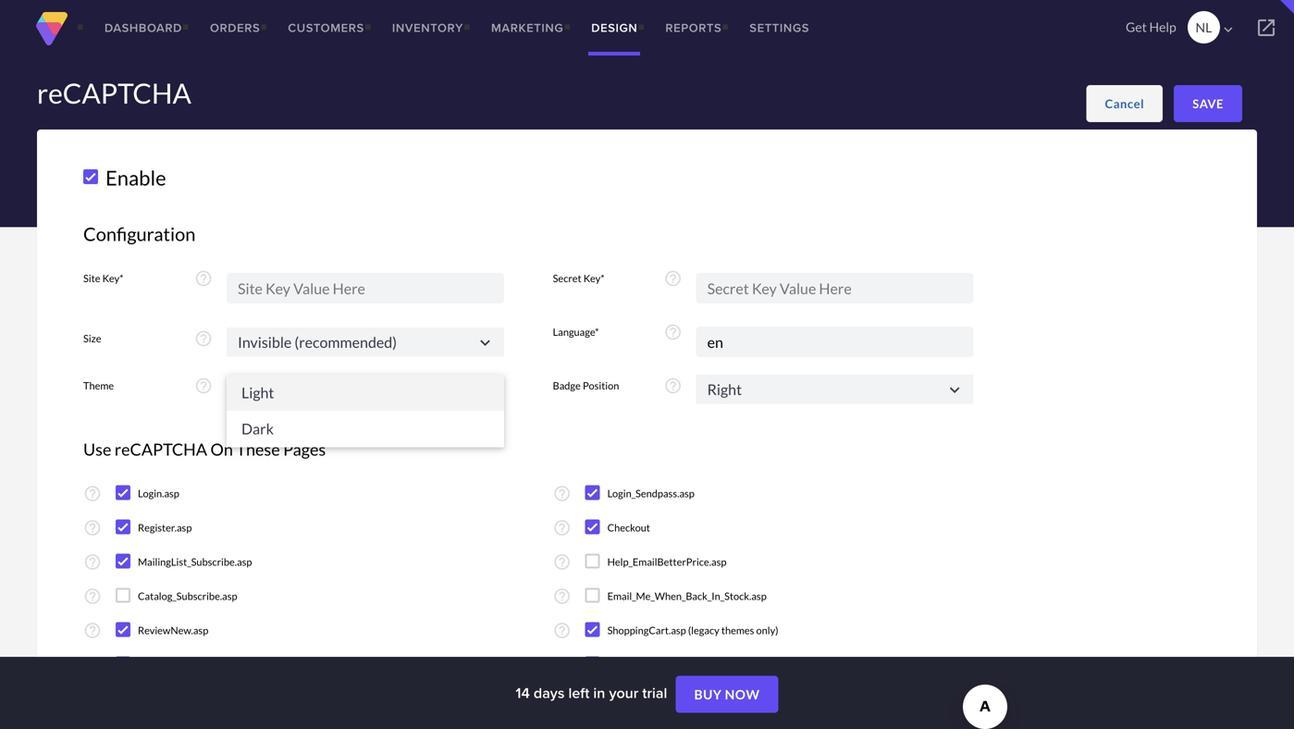 Task type: locate. For each thing, give the bounding box(es) containing it.
14 days left in your trial
[[516, 682, 671, 704]]

days
[[534, 682, 565, 704]]

key* right the secret
[[584, 272, 605, 285]]

these
[[236, 439, 280, 459]]

None text field
[[696, 375, 974, 404]]

pages
[[283, 439, 326, 459]]

buy
[[694, 687, 722, 702]]

inventory
[[392, 19, 464, 37]]

buy now
[[694, 687, 760, 702]]

0 horizontal spatial 
[[476, 333, 495, 352]]

1 vertical spatial recaptcha
[[115, 439, 207, 459]]

0 horizontal spatial key*
[[102, 272, 124, 285]]

recaptcha up login.asp at the left bottom of the page
[[115, 439, 207, 459]]

Secret Key Value Here text field
[[696, 273, 974, 304]]

trial
[[643, 682, 668, 704]]

14
[[516, 682, 530, 704]]

login.asp
[[138, 487, 179, 500]]

checkout
[[608, 521, 650, 534]]

None text field
[[696, 327, 974, 357], [227, 327, 504, 356], [696, 327, 974, 357], [227, 327, 504, 356]]

dashboard link
[[91, 0, 196, 56]]

Site Key Value Here text field
[[227, 273, 504, 304]]

configuration
[[83, 223, 196, 245]]

1 vertical spatial 
[[945, 380, 965, 400]]

save
[[1193, 96, 1224, 111]]

1 horizontal spatial 
[[945, 380, 965, 400]]

2 key* from the left
[[584, 272, 605, 285]]

recaptcha
[[37, 76, 192, 110], [115, 439, 207, 459]]

0 vertical spatial 
[[476, 333, 495, 352]]

nl
[[1196, 19, 1212, 35]]

secret
[[553, 272, 582, 285]]

use
[[83, 439, 111, 459]]


[[1220, 21, 1237, 38]]

1 horizontal spatial key*
[[584, 272, 605, 285]]

left
[[569, 682, 590, 704]]

help_outline
[[194, 269, 213, 288], [664, 269, 683, 288], [664, 323, 683, 341], [194, 329, 213, 348], [194, 377, 213, 395], [664, 377, 683, 395], [83, 484, 102, 503], [553, 484, 572, 503], [83, 519, 102, 537], [553, 519, 572, 537], [83, 553, 102, 571], [553, 553, 572, 571], [83, 587, 102, 606], [553, 587, 572, 606], [83, 621, 102, 640], [553, 621, 572, 640], [83, 656, 102, 674], [553, 656, 572, 674]]

cancel link
[[1087, 85, 1163, 122]]

recaptcha down the dashboard link
[[37, 76, 192, 110]]

1 key* from the left
[[102, 272, 124, 285]]

site
[[83, 272, 100, 285]]

key*
[[102, 272, 124, 285], [584, 272, 605, 285]]

now
[[725, 687, 760, 702]]

reports
[[666, 19, 722, 37]]


[[476, 333, 495, 352], [945, 380, 965, 400]]

0 vertical spatial recaptcha
[[37, 76, 192, 110]]

design
[[592, 19, 638, 37]]

badge
[[553, 379, 581, 392]]

 link
[[1239, 0, 1295, 56]]

key* right site
[[102, 272, 124, 285]]



Task type: vqa. For each thing, say whether or not it's contained in the screenshot.
10/26/2021
no



Task type: describe. For each thing, give the bounding box(es) containing it.
orders
[[210, 19, 260, 37]]

customers
[[288, 19, 364, 37]]

nl 
[[1196, 19, 1237, 38]]

settings
[[750, 19, 810, 37]]

buy now link
[[676, 676, 779, 713]]

in
[[594, 682, 606, 704]]

save link
[[1174, 85, 1243, 122]]

dark
[[242, 420, 274, 438]]

dashboard
[[105, 19, 182, 37]]

 for badge position
[[945, 380, 965, 400]]

key* for site key*
[[102, 272, 124, 285]]

light
[[242, 384, 274, 402]]

badge position
[[553, 379, 619, 392]]

on
[[211, 439, 233, 459]]

 for size
[[476, 333, 495, 352]]

your
[[609, 682, 639, 704]]

theme
[[83, 379, 114, 392]]

site key*
[[83, 272, 124, 285]]

cancel
[[1105, 96, 1145, 111]]

secret key*
[[553, 272, 605, 285]]

key* for secret key*
[[584, 272, 605, 285]]

size
[[83, 332, 101, 344]]

marketing
[[491, 19, 564, 37]]

language*
[[553, 326, 599, 338]]

get
[[1126, 19, 1147, 35]]

get help
[[1126, 19, 1177, 35]]

position
[[583, 379, 619, 392]]

help
[[1150, 19, 1177, 35]]


[[1256, 17, 1278, 39]]

use recaptcha on these pages
[[83, 439, 326, 459]]



